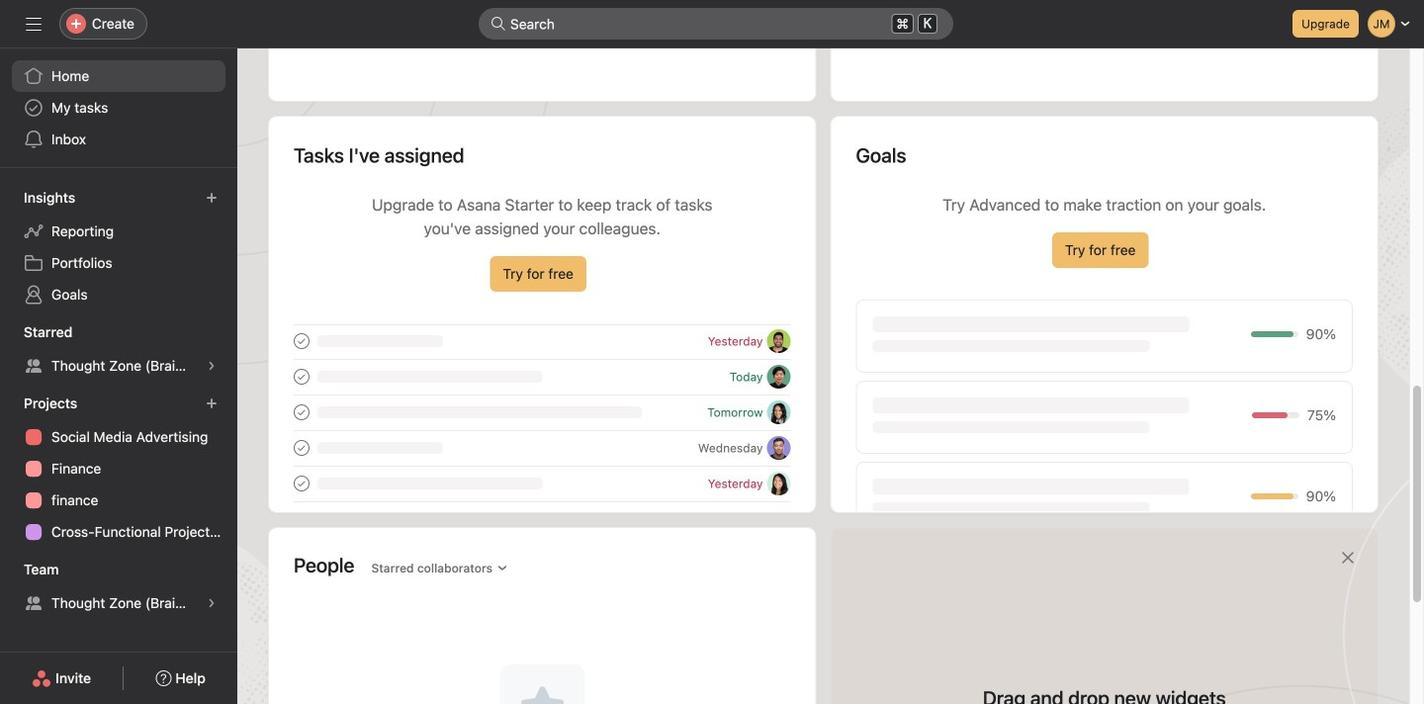 Task type: vqa. For each thing, say whether or not it's contained in the screenshot.
Week
no



Task type: locate. For each thing, give the bounding box(es) containing it.
hide sidebar image
[[26, 16, 42, 32]]

see details, thought zone (brainstorm space) image
[[206, 598, 218, 610]]

None field
[[479, 8, 954, 40]]

see details, thought zone (brainstorm space) image
[[206, 360, 218, 372]]

prominent image
[[491, 16, 507, 32]]

global element
[[0, 48, 237, 167]]

projects element
[[0, 386, 237, 552]]



Task type: describe. For each thing, give the bounding box(es) containing it.
insights element
[[0, 180, 237, 315]]

Search tasks, projects, and more text field
[[479, 8, 954, 40]]

teams element
[[0, 552, 237, 623]]

dismiss image
[[1341, 550, 1357, 566]]

new insights image
[[206, 192, 218, 204]]

new project or portfolio image
[[206, 398, 218, 410]]

starred element
[[0, 315, 237, 386]]



